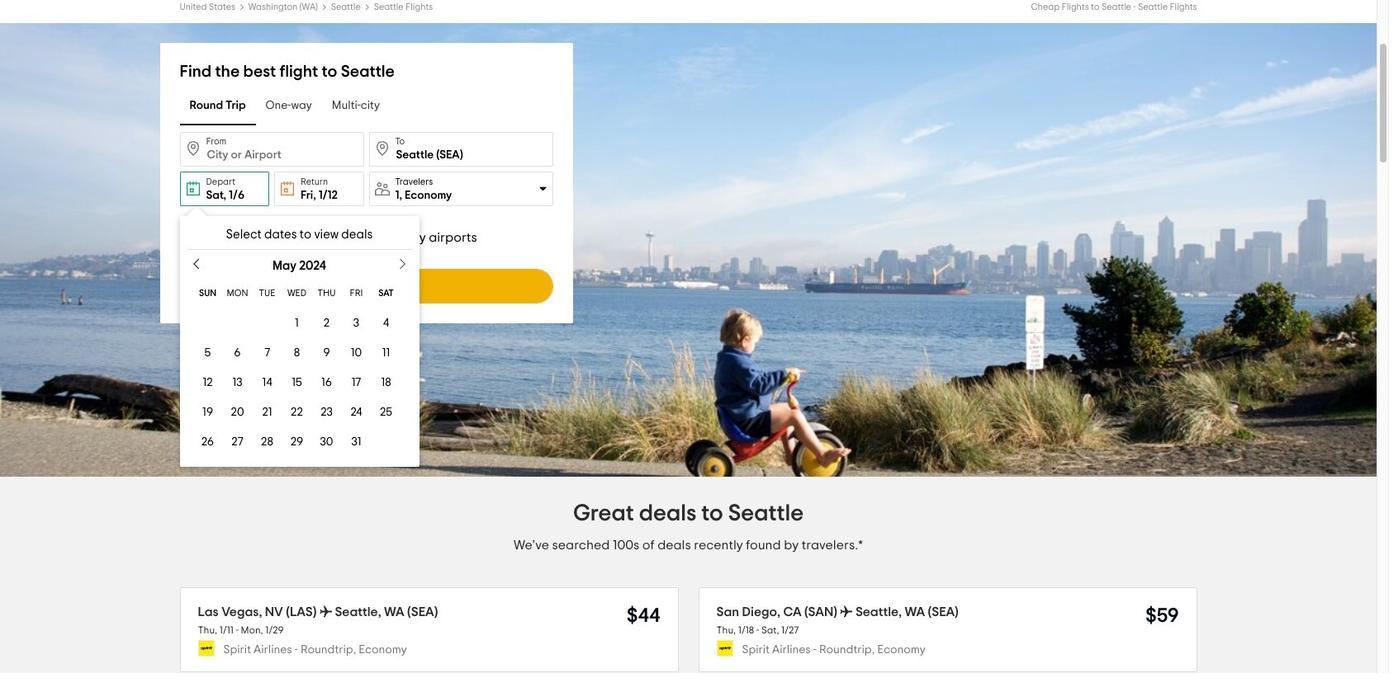 Task type: describe. For each thing, give the bounding box(es) containing it.
mon may 06 2024 cell
[[223, 339, 252, 368]]

sat may 04 2024 cell
[[371, 309, 401, 339]]

thu may 16 2024 cell
[[312, 368, 341, 398]]

thu may 30 2024 cell
[[312, 428, 341, 458]]

mon may 13 2024 cell
[[223, 368, 252, 398]]

tue may 14 2024 cell
[[252, 368, 282, 398]]

5 row from the top
[[193, 398, 401, 428]]

tue may 07 2024 cell
[[252, 339, 282, 368]]

1 city or airport text field from the left
[[180, 132, 364, 167]]

2 row from the top
[[193, 309, 401, 339]]

1 row from the top
[[193, 279, 401, 309]]

fri may 17 2024 cell
[[341, 368, 371, 398]]

fri may 24 2024 cell
[[341, 398, 371, 428]]

3 row from the top
[[193, 339, 401, 368]]

wed may 01 2024 cell
[[282, 309, 312, 339]]

4 row from the top
[[193, 368, 401, 398]]

wed may 15 2024 cell
[[282, 368, 312, 398]]



Task type: locate. For each thing, give the bounding box(es) containing it.
sun may 26 2024 cell
[[193, 428, 223, 458]]

sun may 12 2024 cell
[[193, 368, 223, 398]]

sun may 05 2024 cell
[[193, 339, 223, 368]]

1 horizontal spatial city or airport text field
[[369, 132, 553, 167]]

mon may 27 2024 cell
[[223, 428, 252, 458]]

sat may 25 2024 cell
[[371, 398, 401, 428]]

6 row from the top
[[193, 428, 401, 458]]

thu may 02 2024 cell
[[312, 309, 341, 339]]

sat may 18 2024 cell
[[371, 368, 401, 398]]

fri may 10 2024 cell
[[341, 339, 371, 368]]

tue may 28 2024 cell
[[252, 428, 282, 458]]

wed may 29 2024 cell
[[282, 428, 312, 458]]

sun may 19 2024 cell
[[193, 398, 223, 428]]

fri may 31 2024 cell
[[341, 428, 371, 458]]

fri may 03 2024 cell
[[341, 309, 371, 339]]

mon may 20 2024 cell
[[223, 398, 252, 428]]

row
[[193, 279, 401, 309], [193, 309, 401, 339], [193, 339, 401, 368], [193, 368, 401, 398], [193, 398, 401, 428], [193, 428, 401, 458]]

0 horizontal spatial city or airport text field
[[180, 132, 364, 167]]

City or Airport text field
[[180, 132, 364, 167], [369, 132, 553, 167]]

tue may 21 2024 cell
[[252, 398, 282, 428]]

2 city or airport text field from the left
[[369, 132, 553, 167]]

thu may 09 2024 cell
[[312, 339, 341, 368]]

wed may 22 2024 cell
[[282, 398, 312, 428]]

wed may 08 2024 cell
[[282, 339, 312, 368]]

row group
[[193, 309, 406, 458]]

sat may 11 2024 cell
[[371, 339, 401, 368]]

grid
[[180, 260, 419, 458]]

thu may 23 2024 cell
[[312, 398, 341, 428]]



Task type: vqa. For each thing, say whether or not it's contained in the screenshot.
the "Tue May 21 2024" cell
yes



